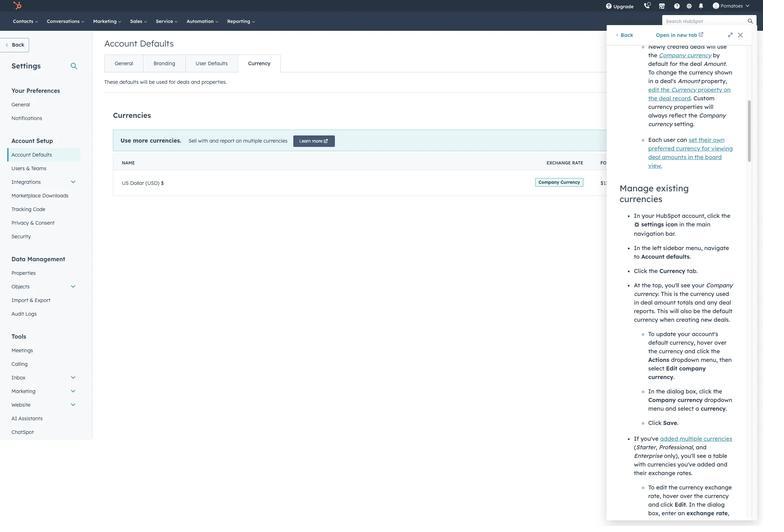 Task type: locate. For each thing, give the bounding box(es) containing it.
0 vertical spatial currency
[[248, 60, 271, 67]]

marketing inside marketing button
[[11, 389, 35, 395]]

0 horizontal spatial general
[[11, 102, 30, 108]]

defaults for account defaults link at the top of the page
[[32, 152, 52, 158]]

company currency
[[539, 180, 581, 185]]

& right privacy
[[30, 220, 34, 227]]

1 vertical spatial and
[[210, 138, 219, 144]]

general link up defaults
[[105, 55, 143, 72]]

contacts
[[13, 18, 35, 24]]

calling link
[[7, 358, 80, 372]]

marketplaces image
[[659, 3, 666, 10]]

ai assistants link
[[7, 412, 80, 426]]

defaults up users & teams link
[[32, 152, 52, 158]]

0 horizontal spatial general link
[[7, 98, 80, 112]]

branding
[[154, 60, 175, 67]]

1 horizontal spatial marketing
[[93, 18, 118, 24]]

& inside "link"
[[30, 298, 33, 304]]

more for use
[[133, 137, 148, 144]]

defaults
[[120, 79, 139, 85]]

dollar
[[130, 180, 144, 186]]

notifications image
[[699, 3, 705, 10]]

general link for defaults
[[105, 55, 143, 72]]

properties.
[[202, 79, 227, 85]]

your preferences element
[[7, 87, 80, 125]]

2 horizontal spatial currency
[[712, 112, 734, 119]]

2 vertical spatial currency
[[561, 180, 581, 185]]

security
[[11, 234, 31, 240]]

conversations link
[[43, 11, 89, 31]]

currencies banner
[[113, 106, 752, 123]]

multiple
[[244, 138, 262, 144]]

notifications link
[[7, 112, 80, 125]]

defaults inside navigation
[[208, 60, 228, 67]]

ai assistants
[[11, 416, 43, 423]]

tools element
[[7, 333, 80, 440]]

0 horizontal spatial account defaults
[[11, 152, 52, 158]]

account setup element
[[7, 137, 80, 244]]

0 horizontal spatial and
[[191, 79, 200, 85]]

exchange
[[547, 160, 572, 166]]

2 vertical spatial &
[[30, 298, 33, 304]]

defaults up "branding" link
[[140, 38, 174, 49]]

1 horizontal spatial currency
[[561, 180, 581, 185]]

general link down preferences
[[7, 98, 80, 112]]

account defaults up users & teams
[[11, 152, 52, 158]]

more right the learn
[[312, 139, 323, 144]]

help button
[[672, 0, 684, 11]]

assistants
[[19, 416, 43, 423]]

ai
[[11, 416, 17, 423]]

marketing up website
[[11, 389, 35, 395]]

marketing link
[[89, 11, 126, 31]]

calling
[[11, 361, 28, 368]]

1 vertical spatial general link
[[7, 98, 80, 112]]

& right users
[[26, 165, 30, 172]]

settings
[[11, 61, 41, 70]]

1 horizontal spatial account defaults
[[104, 38, 174, 49]]

currency link
[[238, 55, 281, 72]]

currency inside add currency button
[[712, 112, 734, 119]]

users & teams
[[11, 165, 46, 172]]

$123,456.78
[[601, 180, 628, 186]]

add currency
[[700, 112, 734, 119]]

code
[[33, 206, 45, 213]]

marketplace downloads link
[[7, 189, 80, 203]]

used
[[156, 79, 168, 85]]

currencies
[[264, 138, 288, 144]]

export
[[35, 298, 50, 304]]

0 horizontal spatial defaults
[[32, 152, 52, 158]]

defaults inside account setup element
[[32, 152, 52, 158]]

upgrade
[[614, 4, 634, 9]]

& left the export
[[30, 298, 33, 304]]

general down your
[[11, 102, 30, 108]]

account defaults down sales link
[[104, 38, 174, 49]]

general
[[115, 60, 133, 67], [11, 102, 30, 108]]

your
[[11, 87, 25, 94]]

general for your
[[11, 102, 30, 108]]

data management element
[[7, 256, 80, 321]]

notifications button
[[696, 0, 708, 11]]

hubspot link
[[9, 1, 27, 10]]

automation link
[[183, 11, 223, 31]]

1 horizontal spatial defaults
[[140, 38, 174, 49]]

help image
[[675, 3, 681, 10]]

inbox button
[[7, 372, 80, 385]]

1 vertical spatial general
[[11, 102, 30, 108]]

menu item
[[639, 0, 641, 11]]

(usd)
[[146, 180, 160, 186]]

menu
[[601, 0, 755, 11]]

general link for preferences
[[7, 98, 80, 112]]

back
[[12, 42, 24, 48]]

0 vertical spatial account
[[104, 38, 138, 49]]

0 vertical spatial and
[[191, 79, 200, 85]]

0 horizontal spatial marketing
[[11, 389, 35, 395]]

account down marketing link
[[104, 38, 138, 49]]

1 horizontal spatial general
[[115, 60, 133, 67]]

2 vertical spatial defaults
[[32, 152, 52, 158]]

settings image
[[687, 3, 693, 10]]

these defaults will be used for deals and properties.
[[104, 79, 227, 85]]

1 vertical spatial account defaults
[[11, 152, 52, 158]]

format
[[601, 160, 619, 166]]

marketing left sales
[[93, 18, 118, 24]]

1 vertical spatial currency
[[712, 112, 734, 119]]

audit logs link
[[7, 308, 80, 321]]

0 vertical spatial general link
[[105, 55, 143, 72]]

tools
[[11, 333, 26, 341]]

data management
[[11, 256, 65, 263]]

account left setup
[[11, 137, 35, 145]]

account
[[104, 38, 138, 49], [11, 137, 35, 145], [11, 152, 31, 158]]

1 vertical spatial &
[[30, 220, 34, 227]]

account defaults
[[104, 38, 174, 49], [11, 152, 52, 158]]

account defaults link
[[7, 148, 80, 162]]

website
[[11, 402, 30, 409]]

general inside your preferences element
[[11, 102, 30, 108]]

marketing button
[[7, 385, 80, 399]]

general up defaults
[[115, 60, 133, 67]]

1 horizontal spatial more
[[312, 139, 323, 144]]

and right with
[[210, 138, 219, 144]]

privacy & consent
[[11, 220, 55, 227]]

navigation
[[104, 55, 281, 73]]

0 vertical spatial account defaults
[[104, 38, 174, 49]]

pomatoes button
[[709, 0, 755, 11]]

learn
[[300, 139, 311, 144]]

contacts link
[[9, 11, 43, 31]]

name
[[122, 160, 135, 166]]

chatspot link
[[7, 426, 80, 440]]

0 vertical spatial general
[[115, 60, 133, 67]]

1 vertical spatial defaults
[[208, 60, 228, 67]]

0 vertical spatial marketing
[[93, 18, 118, 24]]

back link
[[0, 38, 29, 52]]

learn more link
[[294, 136, 335, 147]]

0 horizontal spatial currency
[[248, 60, 271, 67]]

more inside 'link'
[[312, 139, 323, 144]]

more
[[133, 137, 148, 144], [312, 139, 323, 144]]

1 vertical spatial marketing
[[11, 389, 35, 395]]

defaults right user at top left
[[208, 60, 228, 67]]

inbox
[[11, 375, 25, 382]]

$
[[161, 180, 164, 186]]

website button
[[7, 399, 80, 412]]

and
[[191, 79, 200, 85], [210, 138, 219, 144]]

report
[[220, 138, 235, 144]]

1 vertical spatial account
[[11, 137, 35, 145]]

1 horizontal spatial general link
[[105, 55, 143, 72]]

0 horizontal spatial more
[[133, 137, 148, 144]]

upgrade image
[[606, 3, 613, 10]]

account up users
[[11, 152, 31, 158]]

0 vertical spatial &
[[26, 165, 30, 172]]

2 horizontal spatial defaults
[[208, 60, 228, 67]]

and right deals
[[191, 79, 200, 85]]

more right use
[[133, 137, 148, 144]]



Task type: describe. For each thing, give the bounding box(es) containing it.
tracking code link
[[7, 203, 80, 216]]

sell with and report on multiple currencies
[[189, 138, 288, 144]]

consent
[[35, 220, 55, 227]]

chatspot
[[11, 430, 34, 436]]

us
[[122, 180, 129, 186]]

us dollar (usd) $
[[122, 180, 164, 186]]

currencies
[[113, 111, 151, 120]]

tracking code
[[11, 206, 45, 213]]

0 vertical spatial defaults
[[140, 38, 174, 49]]

currency for company currency
[[561, 180, 581, 185]]

add currency button
[[690, 108, 752, 123]]

search button
[[745, 15, 757, 27]]

sales link
[[126, 11, 152, 31]]

user defaults
[[196, 60, 228, 67]]

account defaults inside account defaults link
[[11, 152, 52, 158]]

conversations
[[47, 18, 81, 24]]

meetings
[[11, 348, 33, 354]]

learn more
[[300, 139, 323, 144]]

account setup
[[11, 137, 53, 145]]

use
[[121, 137, 131, 144]]

account for users & teams
[[11, 137, 35, 145]]

tyler black image
[[714, 3, 720, 9]]

& for export
[[30, 298, 33, 304]]

2 vertical spatial account
[[11, 152, 31, 158]]

on
[[236, 138, 242, 144]]

properties link
[[7, 267, 80, 280]]

notifications
[[11, 115, 42, 122]]

reporting link
[[223, 11, 260, 31]]

use more currencies.
[[121, 137, 182, 144]]

will
[[140, 79, 148, 85]]

hubspot image
[[13, 1, 22, 10]]

properties
[[11, 270, 36, 277]]

calling icon image
[[644, 3, 651, 9]]

account for branding
[[104, 38, 138, 49]]

these
[[104, 79, 118, 85]]

settings link
[[685, 2, 694, 10]]

with
[[198, 138, 208, 144]]

user defaults link
[[185, 55, 238, 72]]

& for teams
[[26, 165, 30, 172]]

downloads
[[42, 193, 69, 199]]

data
[[11, 256, 26, 263]]

menu containing pomatoes
[[601, 0, 755, 11]]

objects
[[11, 284, 30, 290]]

privacy & consent link
[[7, 216, 80, 230]]

& for consent
[[30, 220, 34, 227]]

privacy
[[11, 220, 29, 227]]

more for learn
[[312, 139, 323, 144]]

integrations button
[[7, 176, 80, 189]]

sell
[[189, 138, 197, 144]]

meetings link
[[7, 344, 80, 358]]

user
[[196, 60, 207, 67]]

logs
[[25, 311, 37, 318]]

management
[[27, 256, 65, 263]]

deals
[[177, 79, 190, 85]]

audit
[[11, 311, 24, 318]]

automation
[[187, 18, 215, 24]]

service
[[156, 18, 175, 24]]

be
[[149, 79, 155, 85]]

for
[[169, 79, 176, 85]]

branding link
[[143, 55, 185, 72]]

1 horizontal spatial and
[[210, 138, 219, 144]]

integrations
[[11, 179, 41, 186]]

rate
[[573, 160, 584, 166]]

currencies.
[[150, 137, 182, 144]]

Search HubSpot search field
[[663, 15, 751, 27]]

users & teams link
[[7, 162, 80, 176]]

add
[[700, 112, 710, 119]]

search image
[[749, 19, 754, 24]]

defaults for user defaults link
[[208, 60, 228, 67]]

security link
[[7, 230, 80, 244]]

currency inside currency link
[[248, 60, 271, 67]]

users
[[11, 165, 25, 172]]

your preferences
[[11, 87, 60, 94]]

setup
[[36, 137, 53, 145]]

sales
[[130, 18, 144, 24]]

marketplaces button
[[655, 0, 670, 11]]

import & export
[[11, 298, 50, 304]]

marketplace downloads
[[11, 193, 69, 199]]

tracking
[[11, 206, 32, 213]]

service link
[[152, 11, 183, 31]]

pomatoes
[[722, 3, 744, 9]]

teams
[[31, 165, 46, 172]]

preferences
[[26, 87, 60, 94]]

marketing inside marketing link
[[93, 18, 118, 24]]

currency for add currency
[[712, 112, 734, 119]]

marketplace
[[11, 193, 41, 199]]

calling icon button
[[641, 1, 654, 10]]

navigation containing general
[[104, 55, 281, 73]]

general for account
[[115, 60, 133, 67]]



Task type: vqa. For each thing, say whether or not it's contained in the screenshot.
Tracking
yes



